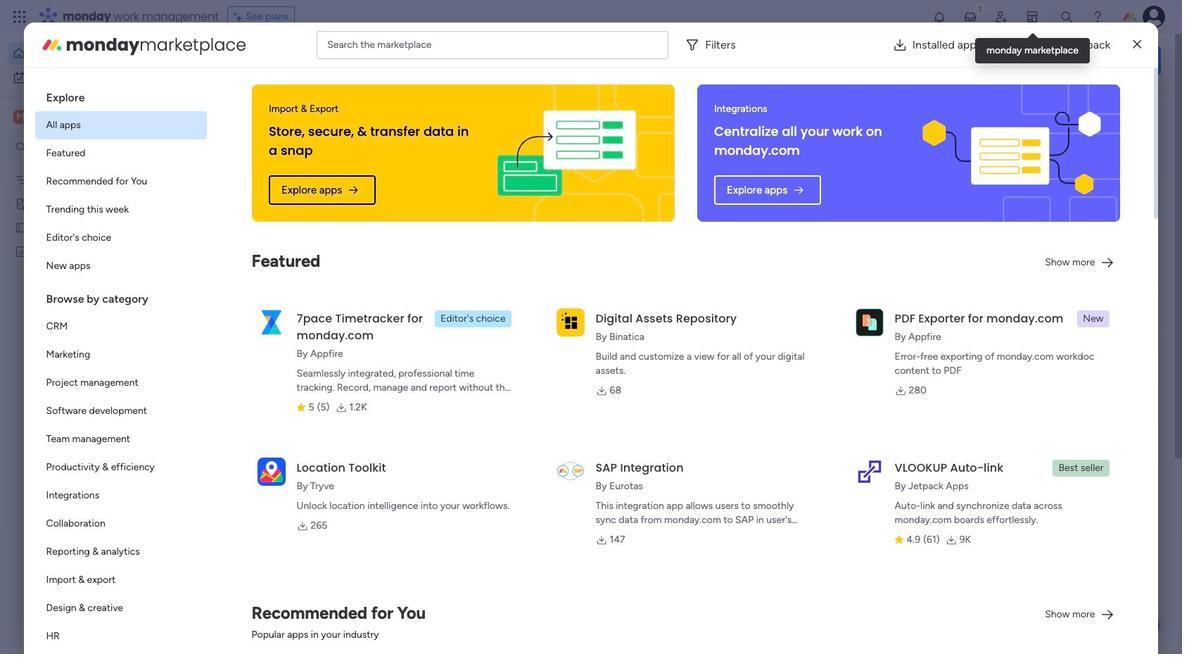 Task type: locate. For each thing, give the bounding box(es) containing it.
workspace image
[[13, 109, 27, 125]]

0 vertical spatial heading
[[35, 79, 207, 111]]

1 vertical spatial monday marketplace image
[[41, 33, 63, 56]]

1 vertical spatial heading
[[35, 280, 207, 313]]

help center element
[[950, 404, 1162, 460]]

banner logo image
[[475, 84, 658, 222], [921, 84, 1104, 222]]

workspace selection element
[[13, 108, 118, 127]]

0 horizontal spatial banner logo image
[[475, 84, 658, 222]]

getting started element
[[950, 336, 1162, 392]]

help image
[[1091, 10, 1105, 24]]

v2 bolt switch image
[[1072, 52, 1080, 68]]

heading
[[35, 79, 207, 111], [35, 280, 207, 313]]

list box
[[35, 79, 207, 654], [0, 164, 180, 453]]

option
[[8, 42, 171, 65], [8, 66, 171, 89], [35, 111, 207, 139], [35, 139, 207, 168], [0, 167, 180, 169], [35, 168, 207, 196], [35, 196, 207, 224], [35, 224, 207, 252], [35, 252, 207, 280], [35, 313, 207, 341], [35, 341, 207, 369], [35, 369, 207, 397], [35, 397, 207, 425], [35, 425, 207, 453], [35, 453, 207, 482], [35, 482, 207, 510], [35, 510, 207, 538], [35, 538, 207, 566], [35, 566, 207, 594], [35, 594, 207, 622], [35, 622, 207, 651]]

public dashboard image
[[15, 244, 28, 258]]

search everything image
[[1060, 10, 1074, 24]]

see plans image
[[234, 9, 246, 25]]

monday marketplace image
[[1026, 10, 1040, 24], [41, 33, 63, 56]]

private board image
[[15, 196, 28, 210]]

invite members image
[[995, 10, 1009, 24]]

1 horizontal spatial banner logo image
[[921, 84, 1104, 222]]

1 horizontal spatial monday marketplace image
[[1026, 10, 1040, 24]]

select product image
[[13, 10, 27, 24]]

app logo image
[[257, 308, 286, 336], [557, 308, 585, 336], [856, 308, 884, 336], [257, 457, 286, 486], [557, 457, 585, 486], [856, 457, 884, 486]]

public board image
[[15, 220, 28, 234]]

component image
[[235, 452, 248, 464]]

update feed image
[[964, 10, 978, 24]]



Task type: describe. For each thing, give the bounding box(es) containing it.
notifications image
[[933, 10, 947, 24]]

dapulse x slim image
[[1134, 36, 1142, 53]]

1 image
[[974, 1, 987, 17]]

2 banner logo image from the left
[[921, 84, 1104, 222]]

0 vertical spatial monday marketplace image
[[1026, 10, 1040, 24]]

1 heading from the top
[[35, 79, 207, 111]]

public board image
[[235, 257, 251, 272]]

1 banner logo image from the left
[[475, 84, 658, 222]]

kendall parks image
[[1143, 6, 1166, 28]]

templates image image
[[963, 106, 1149, 203]]

1 element
[[359, 508, 376, 525]]

0 horizontal spatial monday marketplace image
[[41, 33, 63, 56]]

quick search results list box
[[218, 132, 917, 491]]

2 heading from the top
[[35, 280, 207, 313]]

Search in workspace field
[[30, 139, 118, 155]]

v2 user feedback image
[[962, 52, 972, 68]]



Task type: vqa. For each thing, say whether or not it's contained in the screenshot.
see plans 'icon'
yes



